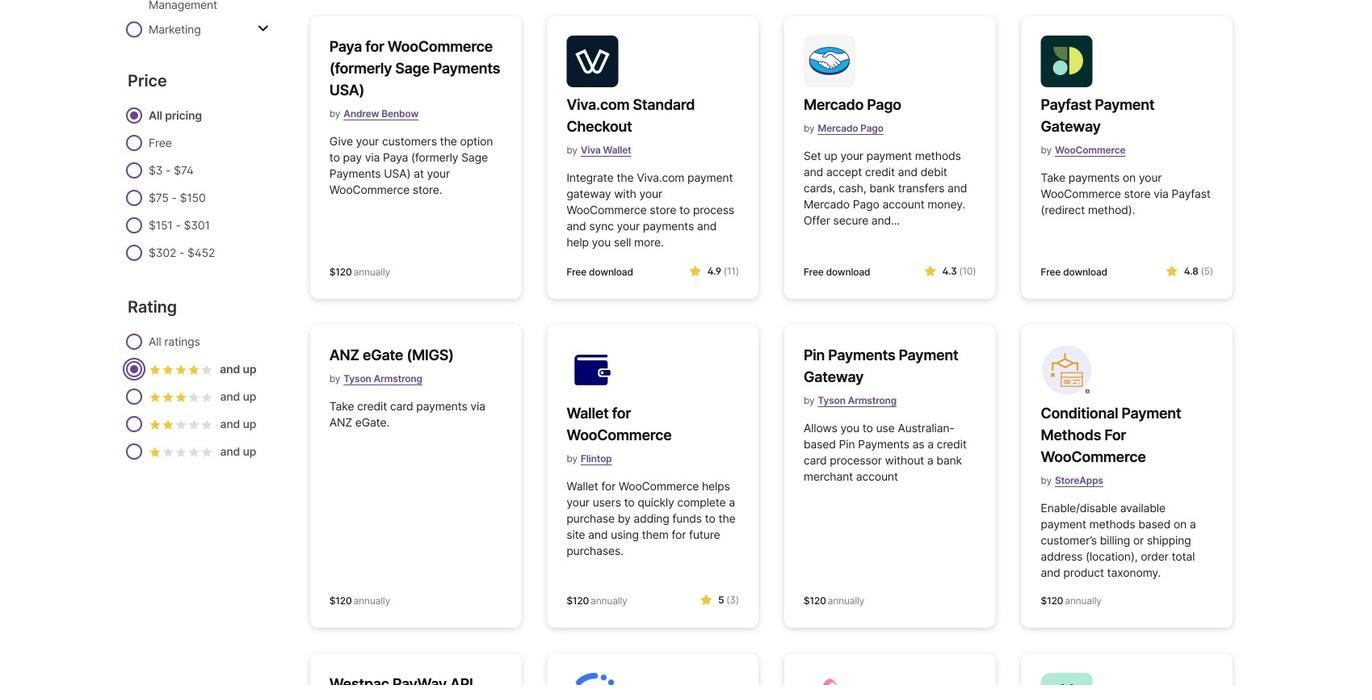 Task type: vqa. For each thing, say whether or not it's contained in the screenshot.
Show Subcategories icon in the left of the page
yes



Task type: locate. For each thing, give the bounding box(es) containing it.
show subcategories image
[[258, 22, 269, 35]]



